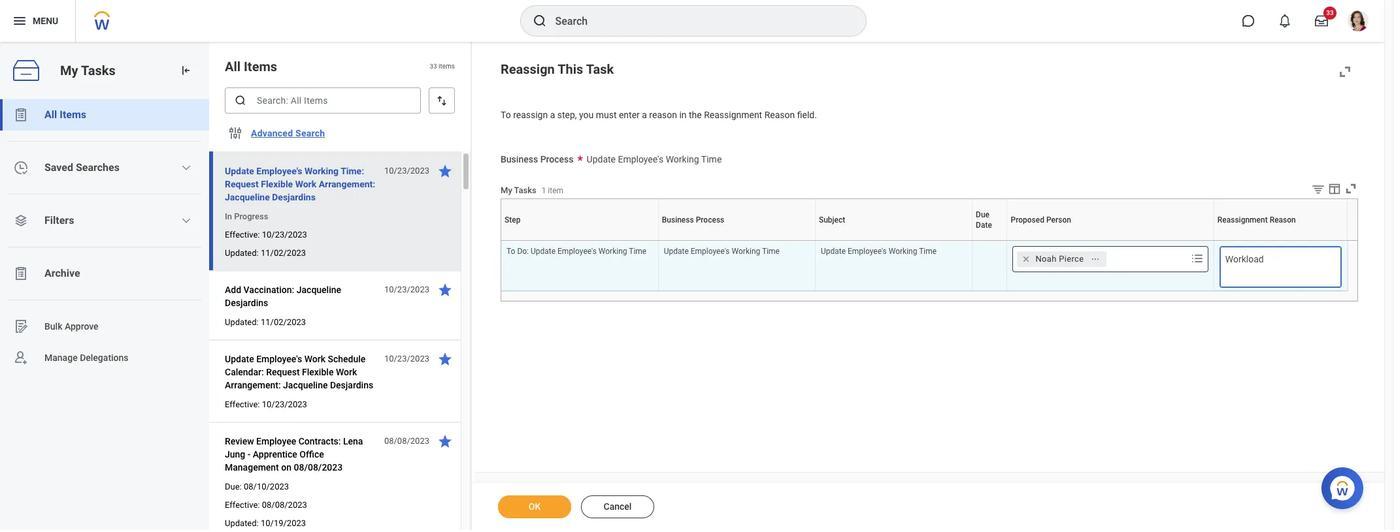 Task type: describe. For each thing, give the bounding box(es) containing it.
on
[[281, 463, 292, 473]]

0 horizontal spatial subject
[[819, 216, 846, 225]]

row element containing noah pierce
[[501, 242, 1348, 292]]

1
[[542, 186, 546, 195]]

employee
[[256, 437, 296, 447]]

jacqueline inside update employee's working time: request flexible work arrangement: jacqueline desjardins
[[225, 192, 270, 203]]

ok
[[529, 502, 541, 513]]

employee's inside update employee's working time: request flexible work arrangement: jacqueline desjardins
[[256, 166, 302, 177]]

review
[[225, 437, 254, 447]]

0 vertical spatial 08/08/2023
[[384, 437, 430, 447]]

must
[[596, 110, 617, 120]]

update employee's working time: request flexible work arrangement: jacqueline desjardins
[[225, 166, 375, 203]]

jung
[[225, 450, 245, 460]]

items inside the item list element
[[244, 59, 277, 75]]

effective: 08/08/2023
[[225, 501, 307, 511]]

configure image
[[228, 126, 243, 141]]

flexible inside update employee's working time: request flexible work arrangement: jacqueline desjardins
[[261, 179, 293, 190]]

noah
[[1036, 255, 1057, 264]]

archive
[[44, 267, 80, 280]]

effective: for update employee's working time: request flexible work arrangement: jacqueline desjardins
[[225, 230, 260, 240]]

fullscreen image
[[1344, 182, 1359, 196]]

update employee's working time element down business process "button"
[[664, 245, 780, 257]]

step for step business process subject due date proposed person reassignment reason
[[579, 241, 580, 242]]

field.
[[797, 110, 817, 120]]

justify image
[[12, 13, 27, 29]]

08/10/2023
[[244, 482, 289, 492]]

add vaccination: jacqueline desjardins
[[225, 285, 341, 309]]

menu
[[33, 15, 58, 26]]

Search Workday  search field
[[555, 7, 839, 35]]

effective: for review employee contracts: lena jung - apprentice office management on 08/08/2023
[[225, 501, 260, 511]]

arrangement: inside update employee's working time: request flexible work arrangement: jacqueline desjardins
[[319, 179, 375, 190]]

saved
[[44, 161, 73, 174]]

vaccination:
[[244, 285, 294, 296]]

bulk approve
[[44, 321, 98, 332]]

profile logan mcneil image
[[1348, 10, 1369, 34]]

star image for add vaccination: jacqueline desjardins
[[437, 282, 453, 298]]

desjardins inside add vaccination: jacqueline desjardins
[[225, 298, 268, 309]]

1 horizontal spatial process
[[696, 216, 725, 225]]

0 vertical spatial date
[[976, 221, 992, 230]]

star image for update employee's work schedule calendar: request flexible work arrangement: jacqueline desjardins
[[437, 352, 453, 367]]

due date button
[[988, 241, 992, 242]]

reassignment reason button
[[1277, 241, 1285, 242]]

cancel button
[[581, 496, 654, 519]]

update inside update employee's work schedule calendar: request flexible work arrangement: jacqueline desjardins
[[225, 354, 254, 365]]

person inside row element
[[1047, 216, 1071, 225]]

x small image
[[1020, 253, 1033, 266]]

10/23/2023 for schedule
[[384, 354, 430, 364]]

33 items
[[430, 63, 455, 70]]

2 vertical spatial reason
[[1282, 241, 1284, 242]]

2 horizontal spatial business
[[734, 241, 737, 242]]

time:
[[341, 166, 364, 177]]

1 effective: 10/23/2023 from the top
[[225, 230, 307, 240]]

2 updated: 11/02/2023 from the top
[[225, 318, 306, 328]]

add
[[225, 285, 241, 296]]

update employee's work schedule calendar: request flexible work arrangement: jacqueline desjardins button
[[225, 352, 377, 394]]

update inside update employee's working time: request flexible work arrangement: jacqueline desjardins
[[225, 166, 254, 177]]

bulk
[[44, 321, 62, 332]]

sort image
[[435, 94, 448, 107]]

search
[[296, 128, 325, 139]]

0 vertical spatial business process
[[501, 154, 574, 164]]

all inside the item list element
[[225, 59, 241, 75]]

in
[[225, 212, 232, 222]]

office
[[300, 450, 324, 460]]

fullscreen image
[[1338, 64, 1353, 80]]

to for to reassign a step, you must enter a reason in the reassignment reason field.
[[501, 110, 511, 120]]

my tasks 1 item
[[501, 185, 564, 195]]

1 vertical spatial work
[[304, 354, 326, 365]]

chevron down image
[[181, 216, 192, 226]]

star image for update employee's working time: request flexible work arrangement: jacqueline desjardins
[[437, 163, 453, 179]]

item list element
[[209, 42, 472, 531]]

1 vertical spatial proposed
[[1108, 241, 1111, 242]]

2 updated: from the top
[[225, 318, 259, 328]]

approve
[[65, 321, 98, 332]]

manage delegations
[[44, 353, 129, 363]]

ok button
[[498, 496, 571, 519]]

pierce
[[1059, 255, 1084, 264]]

transformation import image
[[179, 64, 192, 77]]

1 vertical spatial date
[[990, 241, 991, 242]]

due:
[[225, 482, 242, 492]]

updated: 10/19/2023
[[225, 519, 306, 529]]

clipboard image
[[13, 107, 29, 123]]

jacqueline inside add vaccination: jacqueline desjardins
[[297, 285, 341, 296]]

flexible inside update employee's work schedule calendar: request flexible work arrangement: jacqueline desjardins
[[302, 367, 334, 378]]

schedule
[[328, 354, 366, 365]]

saved searches button
[[0, 152, 209, 184]]

step button
[[579, 241, 581, 242]]

step for step
[[505, 216, 521, 225]]

my for my tasks 1 item
[[501, 185, 512, 195]]

reassignment reason
[[1218, 216, 1296, 225]]

desjardins inside update employee's working time: request flexible work arrangement: jacqueline desjardins
[[272, 192, 316, 203]]

management
[[225, 463, 279, 473]]

1 horizontal spatial subject
[[893, 241, 895, 242]]

due inside due date
[[976, 210, 990, 220]]

business process button
[[734, 241, 740, 242]]

reassign
[[501, 61, 555, 77]]

advanced search button
[[246, 120, 330, 146]]

select to filter grid data image
[[1311, 183, 1326, 196]]

0 vertical spatial proposed
[[1011, 216, 1045, 225]]

0 vertical spatial reassignment
[[704, 110, 762, 120]]

advanced
[[251, 128, 293, 139]]

Search: All Items text field
[[225, 88, 421, 114]]

reason
[[649, 110, 677, 120]]

subject button
[[893, 241, 895, 242]]

1 horizontal spatial reassignment
[[1218, 216, 1268, 225]]

proposed person button
[[1108, 241, 1114, 242]]

1 updated: 11/02/2023 from the top
[[225, 248, 306, 258]]

manage delegations link
[[0, 343, 209, 374]]

star image for review employee contracts: lena jung - apprentice office management on 08/08/2023
[[437, 434, 453, 450]]

to do: update employee's working time element
[[507, 245, 647, 257]]

update employee's working time down subject button
[[821, 247, 937, 257]]

all inside "button"
[[44, 109, 57, 121]]

progress
[[234, 212, 268, 222]]

task
[[586, 61, 614, 77]]

jacqueline inside update employee's work schedule calendar: request flexible work arrangement: jacqueline desjardins
[[283, 380, 328, 391]]

noah pierce
[[1036, 255, 1084, 264]]

to reassign a step, you must enter a reason in the reassignment reason field.
[[501, 110, 817, 120]]

33 for 33
[[1327, 9, 1334, 16]]

filters
[[44, 214, 74, 227]]

the
[[689, 110, 702, 120]]

search image
[[532, 13, 548, 29]]

chevron down image
[[181, 163, 192, 173]]

request inside update employee's working time: request flexible work arrangement: jacqueline desjardins
[[225, 179, 259, 190]]

this
[[558, 61, 583, 77]]

reassign this task
[[501, 61, 614, 77]]



Task type: locate. For each thing, give the bounding box(es) containing it.
1 vertical spatial my
[[501, 185, 512, 195]]

0 vertical spatial updated:
[[225, 248, 259, 258]]

menu button
[[0, 0, 75, 42]]

1 horizontal spatial all items
[[225, 59, 277, 75]]

2 11/02/2023 from the top
[[261, 318, 306, 328]]

1 vertical spatial request
[[266, 367, 300, 378]]

0 horizontal spatial business process
[[501, 154, 574, 164]]

in progress
[[225, 212, 268, 222]]

10/23/2023 for time:
[[384, 166, 430, 176]]

0 horizontal spatial desjardins
[[225, 298, 268, 309]]

jacqueline right vaccination:
[[297, 285, 341, 296]]

11/02/2023 up vaccination:
[[261, 248, 306, 258]]

to left do:
[[507, 247, 515, 257]]

0 horizontal spatial proposed
[[1011, 216, 1045, 225]]

effective: down 'in progress'
[[225, 230, 260, 240]]

1 vertical spatial all
[[44, 109, 57, 121]]

-
[[248, 450, 251, 460]]

1 vertical spatial reason
[[1270, 216, 1296, 225]]

update employee's work schedule calendar: request flexible work arrangement: jacqueline desjardins
[[225, 354, 373, 391]]

updated: down add
[[225, 318, 259, 328]]

due
[[976, 210, 990, 220], [988, 241, 989, 242]]

update employee's working time element down subject button
[[821, 245, 937, 257]]

calendar:
[[225, 367, 264, 378]]

work down schedule
[[336, 367, 357, 378]]

proposed person
[[1011, 216, 1071, 225]]

2 horizontal spatial process
[[737, 241, 739, 242]]

1 vertical spatial due
[[988, 241, 989, 242]]

time
[[701, 154, 722, 164], [629, 247, 647, 257], [762, 247, 780, 257], [919, 247, 937, 257]]

1 horizontal spatial person
[[1111, 241, 1113, 242]]

to left reassign on the top of page
[[501, 110, 511, 120]]

33 button
[[1308, 7, 1337, 35]]

user plus image
[[13, 350, 29, 366]]

business for update employee's working time 'element' under to reassign a step, you must enter a reason in the reassignment reason field.
[[501, 154, 538, 164]]

review employee contracts: lena jung - apprentice office management on 08/08/2023
[[225, 437, 363, 473]]

1 vertical spatial 08/08/2023
[[294, 463, 343, 473]]

due up due date button
[[976, 210, 990, 220]]

due date
[[976, 210, 992, 230]]

cancel
[[604, 502, 632, 513]]

my tasks
[[60, 62, 116, 78]]

1 horizontal spatial proposed
[[1108, 241, 1111, 242]]

you
[[579, 110, 594, 120]]

archive button
[[0, 258, 209, 290]]

3 star image from the top
[[437, 352, 453, 367]]

08/08/2023 down 'office'
[[294, 463, 343, 473]]

arrangement: inside update employee's work schedule calendar: request flexible work arrangement: jacqueline desjardins
[[225, 380, 281, 391]]

0 horizontal spatial a
[[550, 110, 555, 120]]

item
[[548, 186, 564, 195]]

desjardins
[[272, 192, 316, 203], [225, 298, 268, 309], [330, 380, 373, 391]]

reason up reassignment reason button
[[1270, 216, 1296, 225]]

effective: 10/23/2023 up employee on the left
[[225, 400, 307, 410]]

0 horizontal spatial reassignment
[[704, 110, 762, 120]]

1 vertical spatial all items
[[44, 109, 86, 121]]

1 vertical spatial to
[[507, 247, 515, 257]]

updated: for review employee contracts: lena jung - apprentice office management on 08/08/2023
[[225, 519, 259, 529]]

1 vertical spatial effective: 10/23/2023
[[225, 400, 307, 410]]

1 horizontal spatial tasks
[[514, 185, 537, 195]]

0 vertical spatial due
[[976, 210, 990, 220]]

date up due date button
[[976, 221, 992, 230]]

row element containing due date
[[501, 200, 1351, 241]]

0 vertical spatial items
[[244, 59, 277, 75]]

working inside update employee's working time: request flexible work arrangement: jacqueline desjardins
[[305, 166, 339, 177]]

2 vertical spatial work
[[336, 367, 357, 378]]

1 star image from the top
[[437, 163, 453, 179]]

do:
[[517, 247, 529, 257]]

update employee's working time down to reassign a step, you must enter a reason in the reassignment reason field.
[[587, 154, 722, 164]]

step
[[505, 216, 521, 225], [579, 241, 580, 242]]

1 horizontal spatial business process
[[662, 216, 725, 225]]

updated: down effective: 08/08/2023
[[225, 519, 259, 529]]

advanced search
[[251, 128, 325, 139]]

jacqueline up 'in progress'
[[225, 192, 270, 203]]

0 horizontal spatial all
[[44, 109, 57, 121]]

work inside update employee's working time: request flexible work arrangement: jacqueline desjardins
[[295, 179, 317, 190]]

date down due date
[[990, 241, 991, 242]]

2 a from the left
[[642, 110, 647, 120]]

11/02/2023 down add vaccination: jacqueline desjardins
[[261, 318, 306, 328]]

my tasks element
[[0, 42, 209, 531]]

0 vertical spatial 33
[[1327, 9, 1334, 16]]

updated: down 'in progress'
[[225, 248, 259, 258]]

update employee's working time element
[[587, 151, 722, 164], [664, 245, 780, 257], [821, 245, 937, 257]]

0 vertical spatial effective:
[[225, 230, 260, 240]]

my up the "all items" "button"
[[60, 62, 78, 78]]

inbox large image
[[1315, 14, 1328, 27]]

filters button
[[0, 205, 209, 237]]

jacqueline down schedule
[[283, 380, 328, 391]]

0 horizontal spatial 33
[[430, 63, 437, 70]]

business for row element containing due date
[[662, 216, 694, 225]]

1 11/02/2023 from the top
[[261, 248, 306, 258]]

updated: 11/02/2023
[[225, 248, 306, 258], [225, 318, 306, 328]]

effective: 10/23/2023 down progress at the top left of the page
[[225, 230, 307, 240]]

effective: down due:
[[225, 501, 260, 511]]

1 horizontal spatial request
[[266, 367, 300, 378]]

1 vertical spatial effective:
[[225, 400, 260, 410]]

2 vertical spatial 08/08/2023
[[262, 501, 307, 511]]

2 star image from the top
[[437, 282, 453, 298]]

33
[[1327, 9, 1334, 16], [430, 63, 437, 70]]

business
[[501, 154, 538, 164], [662, 216, 694, 225], [734, 241, 737, 242]]

0 horizontal spatial process
[[540, 154, 574, 164]]

arrangement: down the calendar:
[[225, 380, 281, 391]]

effective: down the calendar:
[[225, 400, 260, 410]]

1 horizontal spatial business
[[662, 216, 694, 225]]

0 vertical spatial my
[[60, 62, 78, 78]]

tasks left the 1
[[514, 185, 537, 195]]

0 vertical spatial desjardins
[[272, 192, 316, 203]]

step up do:
[[505, 216, 521, 225]]

review employee contracts: lena jung - apprentice office management on 08/08/2023 button
[[225, 434, 377, 476]]

employee's inside update employee's work schedule calendar: request flexible work arrangement: jacqueline desjardins
[[256, 354, 302, 365]]

08/08/2023 inside 'review employee contracts: lena jung - apprentice office management on 08/08/2023'
[[294, 463, 343, 473]]

0 vertical spatial updated: 11/02/2023
[[225, 248, 306, 258]]

toolbar
[[1302, 182, 1359, 199]]

0 vertical spatial subject
[[819, 216, 846, 225]]

star image
[[437, 163, 453, 179], [437, 282, 453, 298], [437, 352, 453, 367], [437, 434, 453, 450]]

request up 'in progress'
[[225, 179, 259, 190]]

step business process subject due date proposed person reassignment reason
[[579, 241, 1284, 242]]

apprentice
[[253, 450, 297, 460]]

1 horizontal spatial items
[[244, 59, 277, 75]]

tasks up the "all items" "button"
[[81, 62, 116, 78]]

1 vertical spatial person
[[1111, 241, 1113, 242]]

2 vertical spatial jacqueline
[[283, 380, 328, 391]]

0 vertical spatial step
[[505, 216, 521, 225]]

0 horizontal spatial tasks
[[81, 62, 116, 78]]

add vaccination: jacqueline desjardins button
[[225, 282, 377, 311]]

update employee's working time: request flexible work arrangement: jacqueline desjardins button
[[225, 163, 377, 205]]

11/02/2023
[[261, 248, 306, 258], [261, 318, 306, 328]]

rename image
[[13, 319, 29, 335]]

working
[[666, 154, 699, 164], [305, 166, 339, 177], [599, 247, 627, 257], [732, 247, 760, 257], [889, 247, 918, 257]]

0 vertical spatial reason
[[765, 110, 795, 120]]

1 vertical spatial tasks
[[514, 185, 537, 195]]

0 vertical spatial request
[[225, 179, 259, 190]]

all items inside the item list element
[[225, 59, 277, 75]]

1 horizontal spatial flexible
[[302, 367, 334, 378]]

2 vertical spatial desjardins
[[330, 380, 373, 391]]

all items button
[[0, 99, 209, 131]]

1 a from the left
[[550, 110, 555, 120]]

process
[[540, 154, 574, 164], [696, 216, 725, 225], [737, 241, 739, 242]]

items up search icon
[[244, 59, 277, 75]]

1 vertical spatial arrangement:
[[225, 380, 281, 391]]

enter
[[619, 110, 640, 120]]

1 horizontal spatial arrangement:
[[319, 179, 375, 190]]

request inside update employee's work schedule calendar: request flexible work arrangement: jacqueline desjardins
[[266, 367, 300, 378]]

0 vertical spatial process
[[540, 154, 574, 164]]

tasks for my tasks
[[81, 62, 116, 78]]

perspective image
[[13, 213, 29, 229]]

1 vertical spatial flexible
[[302, 367, 334, 378]]

reassign
[[513, 110, 548, 120]]

tasks for my tasks 1 item
[[514, 185, 537, 195]]

updated: 11/02/2023 up vaccination:
[[225, 248, 306, 258]]

list containing all items
[[0, 99, 209, 374]]

1 horizontal spatial a
[[642, 110, 647, 120]]

manage
[[44, 353, 78, 363]]

in
[[680, 110, 687, 120]]

0 vertical spatial to
[[501, 110, 511, 120]]

0 vertical spatial person
[[1047, 216, 1071, 225]]

noah pierce, press delete to clear value. option
[[1018, 252, 1107, 268]]

2 vertical spatial updated:
[[225, 519, 259, 529]]

to for to do: update employee's working time
[[507, 247, 515, 257]]

clock check image
[[13, 160, 29, 176]]

2 horizontal spatial reassignment
[[1277, 241, 1282, 242]]

updated: 11/02/2023 down add vaccination: jacqueline desjardins
[[225, 318, 306, 328]]

0 vertical spatial tasks
[[81, 62, 116, 78]]

arrangement: down time:
[[319, 179, 375, 190]]

my left the 1
[[501, 185, 512, 195]]

3 updated: from the top
[[225, 519, 259, 529]]

all up search icon
[[225, 59, 241, 75]]

1 row element from the top
[[501, 200, 1351, 241]]

33 for 33 items
[[430, 63, 437, 70]]

clipboard image
[[13, 266, 29, 282]]

0 horizontal spatial request
[[225, 179, 259, 190]]

a right the 'enter'
[[642, 110, 647, 120]]

1 vertical spatial updated:
[[225, 318, 259, 328]]

request
[[225, 179, 259, 190], [266, 367, 300, 378]]

33 left items
[[430, 63, 437, 70]]

update employee's working time down business process "button"
[[664, 247, 780, 257]]

all items
[[225, 59, 277, 75], [44, 109, 86, 121]]

due: 08/10/2023
[[225, 482, 289, 492]]

saved searches
[[44, 161, 120, 174]]

0 vertical spatial flexible
[[261, 179, 293, 190]]

reason
[[765, 110, 795, 120], [1270, 216, 1296, 225], [1282, 241, 1284, 242]]

1 vertical spatial step
[[579, 241, 580, 242]]

1 effective: from the top
[[225, 230, 260, 240]]

update employee's working time
[[587, 154, 722, 164], [664, 247, 780, 257], [821, 247, 937, 257]]

my for my tasks
[[60, 62, 78, 78]]

1 vertical spatial updated: 11/02/2023
[[225, 318, 306, 328]]

1 vertical spatial jacqueline
[[297, 285, 341, 296]]

arrangement:
[[319, 179, 375, 190], [225, 380, 281, 391]]

0 vertical spatial business
[[501, 154, 538, 164]]

reassignment
[[704, 110, 762, 120], [1218, 216, 1268, 225], [1277, 241, 1282, 242]]

work
[[295, 179, 317, 190], [304, 354, 326, 365], [336, 367, 357, 378]]

date
[[976, 221, 992, 230], [990, 241, 991, 242]]

None text field
[[1220, 247, 1342, 289]]

2 effective: 10/23/2023 from the top
[[225, 400, 307, 410]]

0 horizontal spatial business
[[501, 154, 538, 164]]

10/23/2023 for desjardins
[[384, 285, 430, 295]]

4 star image from the top
[[437, 434, 453, 450]]

0 horizontal spatial flexible
[[261, 179, 293, 190]]

all items up search icon
[[225, 59, 277, 75]]

flexible down schedule
[[302, 367, 334, 378]]

list
[[0, 99, 209, 374]]

2 vertical spatial process
[[737, 241, 739, 242]]

33 inside button
[[1327, 9, 1334, 16]]

jacqueline
[[225, 192, 270, 203], [297, 285, 341, 296], [283, 380, 328, 391]]

0 vertical spatial jacqueline
[[225, 192, 270, 203]]

delegations
[[80, 353, 129, 363]]

step up to do: update employee's working time element
[[579, 241, 580, 242]]

bulk approve link
[[0, 311, 209, 343]]

2 vertical spatial reassignment
[[1277, 241, 1282, 242]]

33 left "profile logan mcneil" icon on the top
[[1327, 9, 1334, 16]]

1 horizontal spatial all
[[225, 59, 241, 75]]

related actions image
[[1091, 255, 1101, 264]]

items
[[439, 63, 455, 70]]

effective: 10/23/2023
[[225, 230, 307, 240], [225, 400, 307, 410]]

33 inside the item list element
[[430, 63, 437, 70]]

0 vertical spatial all
[[225, 59, 241, 75]]

request right the calendar:
[[266, 367, 300, 378]]

10/19/2023
[[261, 519, 306, 529]]

1 vertical spatial reassignment
[[1218, 216, 1268, 225]]

search image
[[234, 94, 247, 107]]

reason down reassignment reason
[[1282, 241, 1284, 242]]

1 horizontal spatial 33
[[1327, 9, 1334, 16]]

click to view/edit grid preferences image
[[1328, 182, 1342, 196]]

1 horizontal spatial step
[[579, 241, 580, 242]]

lena
[[343, 437, 363, 447]]

all right clipboard image
[[44, 109, 57, 121]]

contracts:
[[299, 437, 341, 447]]

0 vertical spatial arrangement:
[[319, 179, 375, 190]]

prompts image
[[1190, 251, 1205, 267]]

a
[[550, 110, 555, 120], [642, 110, 647, 120]]

update employee's working time element down to reassign a step, you must enter a reason in the reassignment reason field.
[[587, 151, 722, 164]]

items inside "button"
[[60, 109, 86, 121]]

1 vertical spatial 33
[[430, 63, 437, 70]]

work left schedule
[[304, 354, 326, 365]]

a left step, on the top left of the page
[[550, 110, 555, 120]]

updated: for update employee's working time: request flexible work arrangement: jacqueline desjardins
[[225, 248, 259, 258]]

0 horizontal spatial step
[[505, 216, 521, 225]]

step,
[[557, 110, 577, 120]]

flexible up progress at the top left of the page
[[261, 179, 293, 190]]

1 updated: from the top
[[225, 248, 259, 258]]

2 vertical spatial effective:
[[225, 501, 260, 511]]

2 row element from the top
[[501, 242, 1348, 292]]

proposed
[[1011, 216, 1045, 225], [1108, 241, 1111, 242]]

1 vertical spatial subject
[[893, 241, 895, 242]]

notifications large image
[[1279, 14, 1292, 27]]

due down due date
[[988, 241, 989, 242]]

noah pierce element
[[1036, 254, 1084, 266]]

to do: update employee's working time
[[507, 247, 647, 257]]

0 horizontal spatial person
[[1047, 216, 1071, 225]]

work down search
[[295, 179, 317, 190]]

08/08/2023 up 10/19/2023
[[262, 501, 307, 511]]

0 vertical spatial 11/02/2023
[[261, 248, 306, 258]]

0 horizontal spatial items
[[60, 109, 86, 121]]

step inside row element
[[505, 216, 521, 225]]

all items right clipboard image
[[44, 109, 86, 121]]

all
[[225, 59, 241, 75], [44, 109, 57, 121]]

10/23/2023
[[384, 166, 430, 176], [262, 230, 307, 240], [384, 285, 430, 295], [384, 354, 430, 364], [262, 400, 307, 410]]

reason left field.
[[765, 110, 795, 120]]

0 vertical spatial all items
[[225, 59, 277, 75]]

2 effective: from the top
[[225, 400, 260, 410]]

1 vertical spatial row element
[[501, 242, 1348, 292]]

desjardins inside update employee's work schedule calendar: request flexible work arrangement: jacqueline desjardins
[[330, 380, 373, 391]]

3 effective: from the top
[[225, 501, 260, 511]]

all items inside "button"
[[44, 109, 86, 121]]

1 vertical spatial business
[[662, 216, 694, 225]]

row element
[[501, 200, 1351, 241], [501, 242, 1348, 292]]

to
[[501, 110, 511, 120], [507, 247, 515, 257]]

08/08/2023 right lena
[[384, 437, 430, 447]]

business inside row element
[[662, 216, 694, 225]]

items down my tasks
[[60, 109, 86, 121]]

1 vertical spatial business process
[[662, 216, 725, 225]]

my
[[60, 62, 78, 78], [501, 185, 512, 195]]

0 vertical spatial row element
[[501, 200, 1351, 241]]

searches
[[76, 161, 120, 174]]

0 vertical spatial work
[[295, 179, 317, 190]]



Task type: vqa. For each thing, say whether or not it's contained in the screenshot.
GIG EVENT: HR SOLUTION SELECTION TEAM
no



